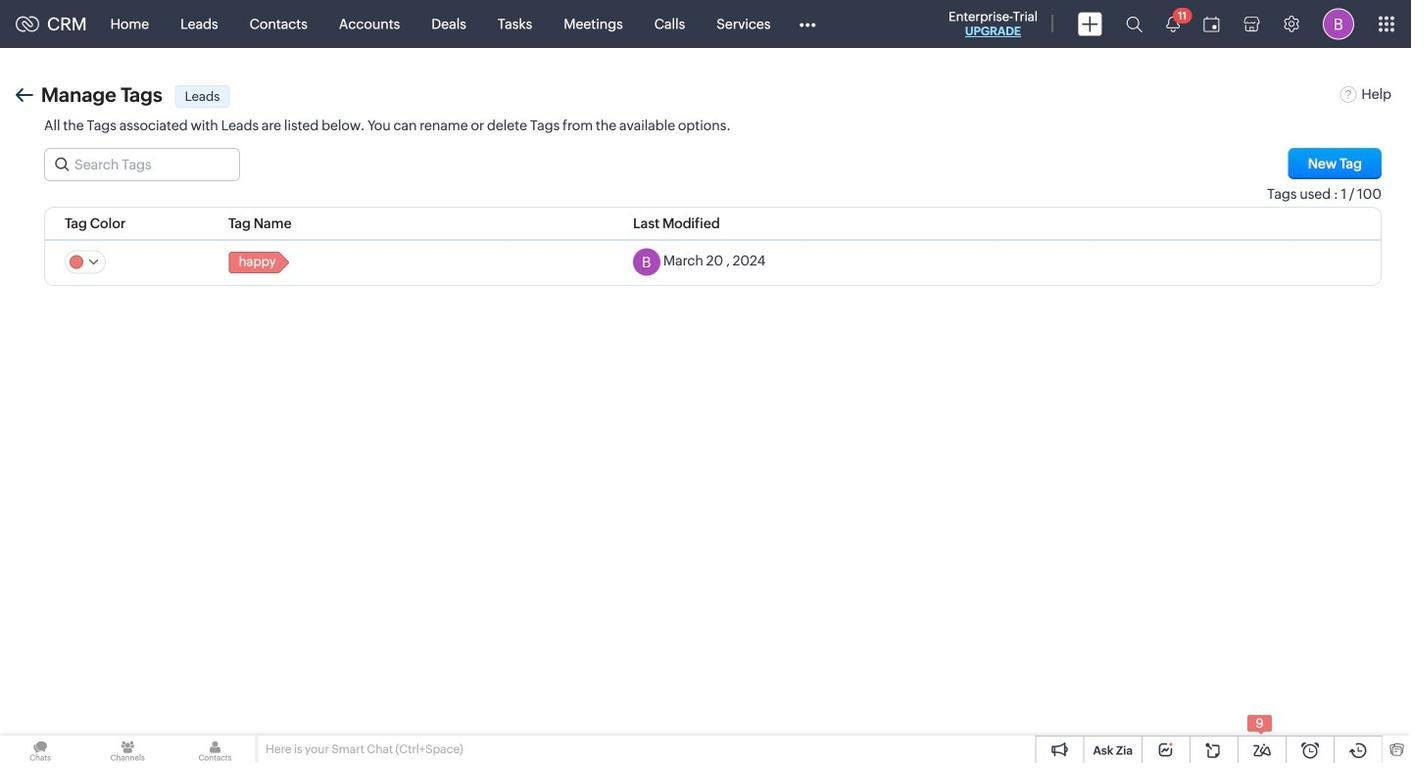 Task type: describe. For each thing, give the bounding box(es) containing it.
Search Tags text field
[[45, 149, 239, 180]]

Other Modules field
[[786, 8, 829, 40]]

search element
[[1114, 0, 1154, 48]]

channels image
[[87, 736, 168, 763]]

chats image
[[0, 736, 81, 763]]

create menu image
[[1078, 12, 1103, 36]]



Task type: vqa. For each thing, say whether or not it's contained in the screenshot.
Calendar Image
yes



Task type: locate. For each thing, give the bounding box(es) containing it.
calendar image
[[1203, 16, 1220, 32]]

profile element
[[1311, 0, 1366, 48]]

search image
[[1126, 16, 1143, 32]]

profile image
[[1323, 8, 1354, 40]]

logo image
[[16, 16, 39, 32]]

signals element
[[1154, 0, 1192, 48]]

create menu element
[[1066, 0, 1114, 48]]

contacts image
[[175, 736, 255, 763]]



